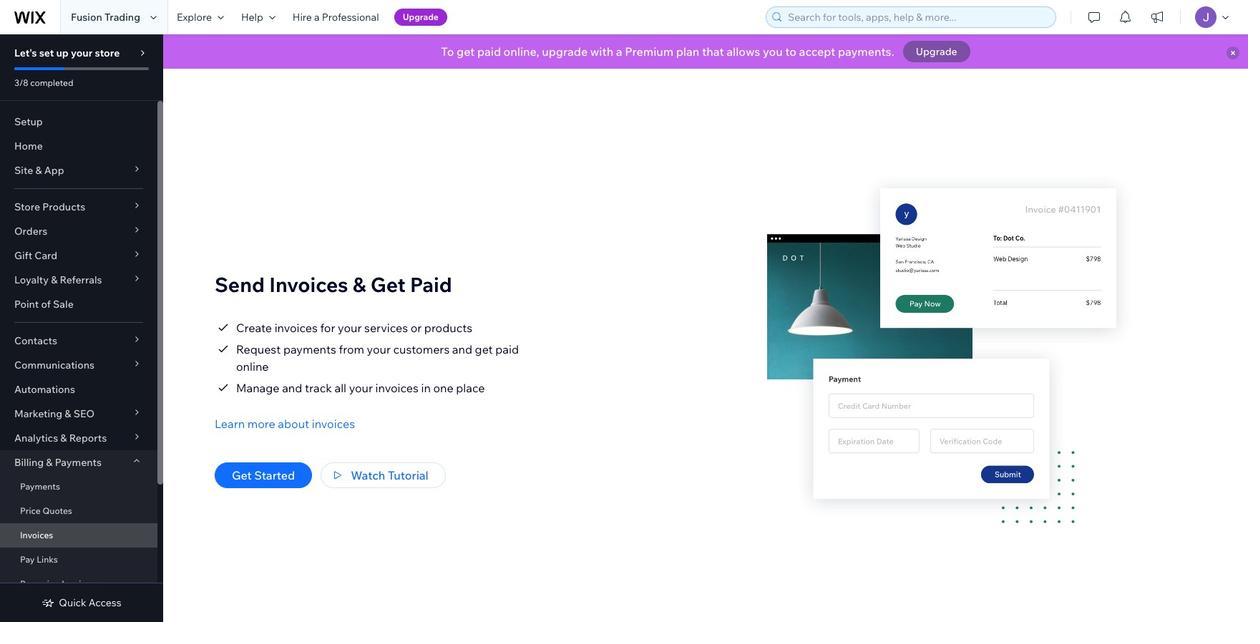 Task type: vqa. For each thing, say whether or not it's contained in the screenshot.
the rightmost Get
yes



Task type: locate. For each thing, give the bounding box(es) containing it.
& inside marketing & seo popup button
[[65, 407, 71, 420]]

0 horizontal spatial get
[[232, 468, 252, 482]]

your right up at the top left of page
[[71, 47, 93, 59]]

gift
[[14, 249, 32, 262]]

& right site
[[35, 164, 42, 177]]

invoices inside 'link'
[[20, 530, 53, 541]]

0 vertical spatial a
[[314, 11, 320, 24]]

a right with
[[616, 44, 623, 59]]

& inside site & app popup button
[[35, 164, 42, 177]]

1 vertical spatial get
[[232, 468, 252, 482]]

1 vertical spatial invoices
[[376, 381, 419, 395]]

get right to
[[457, 44, 475, 59]]

invoices up "quick access" button
[[62, 578, 95, 589]]

to
[[441, 44, 454, 59]]

and left track
[[282, 381, 302, 395]]

2 horizontal spatial invoices
[[269, 272, 348, 297]]

payments up payments link in the left of the page
[[55, 456, 102, 469]]

and down products
[[452, 342, 473, 356]]

1 horizontal spatial a
[[616, 44, 623, 59]]

get inside alert
[[457, 44, 475, 59]]

your
[[71, 47, 93, 59], [338, 320, 362, 335], [367, 342, 391, 356], [349, 381, 373, 395]]

1 vertical spatial and
[[282, 381, 302, 395]]

&
[[35, 164, 42, 177], [353, 272, 366, 297], [51, 273, 58, 286], [65, 407, 71, 420], [60, 432, 67, 445], [46, 456, 53, 469]]

paid
[[410, 272, 452, 297]]

1 vertical spatial invoices
[[20, 530, 53, 541]]

billing
[[14, 456, 44, 469]]

1 vertical spatial a
[[616, 44, 623, 59]]

payments up price quotes
[[20, 481, 60, 492]]

& left seo on the left
[[65, 407, 71, 420]]

get
[[371, 272, 406, 297], [232, 468, 252, 482]]

invoices up pay links
[[20, 530, 53, 541]]

for
[[320, 320, 335, 335]]

& right loyalty on the left top of page
[[51, 273, 58, 286]]

fusion trading
[[71, 11, 140, 24]]

upgrade button up to
[[394, 9, 447, 26]]

invoices
[[275, 320, 318, 335], [376, 381, 419, 395], [312, 416, 355, 431]]

trading
[[104, 11, 140, 24]]

analytics & reports button
[[0, 426, 157, 450]]

invoices left in on the bottom of page
[[376, 381, 419, 395]]

completed
[[30, 77, 73, 88]]

upgrade right professional
[[403, 11, 439, 22]]

hire a professional link
[[284, 0, 388, 34]]

paid
[[477, 44, 501, 59], [496, 342, 519, 356]]

invoices
[[269, 272, 348, 297], [20, 530, 53, 541], [62, 578, 95, 589]]

pay links link
[[0, 548, 157, 572]]

& right billing on the left bottom of page
[[46, 456, 53, 469]]

upgrade
[[403, 11, 439, 22], [916, 45, 958, 58]]

0 vertical spatial invoices
[[275, 320, 318, 335]]

1 vertical spatial get
[[475, 342, 493, 356]]

1 vertical spatial upgrade
[[916, 45, 958, 58]]

communications
[[14, 359, 95, 372]]

communications button
[[0, 353, 157, 377]]

get inside 'create invoices for your services or products request payments from your customers and get paid online manage and track all your invoices in one place'
[[475, 342, 493, 356]]

marketing & seo button
[[0, 402, 157, 426]]

get up the place
[[475, 342, 493, 356]]

setup
[[14, 115, 43, 128]]

& inside billing & payments popup button
[[46, 456, 53, 469]]

get
[[457, 44, 475, 59], [475, 342, 493, 356]]

upgrade button down search for tools, apps, help & more... field
[[903, 41, 971, 62]]

& up the services
[[353, 272, 366, 297]]

0 horizontal spatial invoices
[[20, 530, 53, 541]]

your down the services
[[367, 342, 391, 356]]

learn more about invoices link
[[215, 415, 355, 432]]

manage
[[236, 381, 280, 395]]

1 vertical spatial paid
[[496, 342, 519, 356]]

premium
[[625, 44, 674, 59]]

Search for tools, apps, help & more... field
[[784, 7, 1052, 27]]

& left reports
[[60, 432, 67, 445]]

& for referrals
[[51, 273, 58, 286]]

0 vertical spatial payments
[[55, 456, 102, 469]]

2 vertical spatial invoices
[[312, 416, 355, 431]]

let's
[[14, 47, 37, 59]]

& for reports
[[60, 432, 67, 445]]

& for app
[[35, 164, 42, 177]]

a right hire
[[314, 11, 320, 24]]

explore
[[177, 11, 212, 24]]

upgrade down search for tools, apps, help & more... field
[[916, 45, 958, 58]]

2 vertical spatial invoices
[[62, 578, 95, 589]]

payments link
[[0, 475, 157, 499]]

billing & payments
[[14, 456, 102, 469]]

upgrade
[[542, 44, 588, 59]]

0 vertical spatial get
[[371, 272, 406, 297]]

get left paid
[[371, 272, 406, 297]]

upgrade inside alert
[[916, 45, 958, 58]]

0 vertical spatial paid
[[477, 44, 501, 59]]

home
[[14, 140, 43, 152]]

store
[[95, 47, 120, 59]]

or
[[411, 320, 422, 335]]

price quotes link
[[0, 499, 157, 523]]

let's set up your store
[[14, 47, 120, 59]]

invoices link
[[0, 523, 157, 548]]

and
[[452, 342, 473, 356], [282, 381, 302, 395]]

upgrade button
[[394, 9, 447, 26], [903, 41, 971, 62]]

1 horizontal spatial get
[[371, 272, 406, 297]]

quotes
[[43, 505, 72, 516]]

to
[[786, 44, 797, 59]]

set
[[39, 47, 54, 59]]

& inside 'loyalty & referrals' dropdown button
[[51, 273, 58, 286]]

1 horizontal spatial upgrade button
[[903, 41, 971, 62]]

0 vertical spatial and
[[452, 342, 473, 356]]

& for seo
[[65, 407, 71, 420]]

your right all in the left bottom of the page
[[349, 381, 373, 395]]

invoices down all in the left bottom of the page
[[312, 416, 355, 431]]

place
[[456, 381, 485, 395]]

store products button
[[0, 195, 157, 219]]

point
[[14, 298, 39, 311]]

0 vertical spatial get
[[457, 44, 475, 59]]

payments
[[283, 342, 336, 356]]

automations
[[14, 383, 75, 396]]

orders button
[[0, 219, 157, 243]]

upgrade button inside alert
[[903, 41, 971, 62]]

online,
[[504, 44, 540, 59]]

your inside sidebar element
[[71, 47, 93, 59]]

loyalty
[[14, 273, 49, 286]]

0 horizontal spatial upgrade button
[[394, 9, 447, 26]]

all
[[335, 381, 347, 395]]

& inside analytics & reports popup button
[[60, 432, 67, 445]]

0 vertical spatial invoices
[[269, 272, 348, 297]]

tutorial
[[388, 468, 429, 482]]

1 vertical spatial upgrade button
[[903, 41, 971, 62]]

access
[[89, 596, 121, 609]]

invoices up payments
[[275, 320, 318, 335]]

0 vertical spatial upgrade
[[403, 11, 439, 22]]

invoices up for
[[269, 272, 348, 297]]

services
[[364, 320, 408, 335]]

create invoices for your services or products request payments from your customers and get paid online manage and track all your invoices in one place
[[236, 320, 519, 395]]

more
[[248, 416, 275, 431]]

get left started
[[232, 468, 252, 482]]

1 horizontal spatial invoices
[[62, 578, 95, 589]]

1 horizontal spatial upgrade
[[916, 45, 958, 58]]



Task type: describe. For each thing, give the bounding box(es) containing it.
0 vertical spatial upgrade button
[[394, 9, 447, 26]]

billing & payments button
[[0, 450, 157, 475]]

send
[[215, 272, 265, 297]]

a inside alert
[[616, 44, 623, 59]]

marketing
[[14, 407, 62, 420]]

pay
[[20, 554, 35, 565]]

payments.
[[838, 44, 895, 59]]

gift card
[[14, 249, 57, 262]]

links
[[37, 554, 58, 565]]

plan
[[676, 44, 700, 59]]

& for payments
[[46, 456, 53, 469]]

orders
[[14, 225, 47, 238]]

loyalty & referrals button
[[0, 268, 157, 292]]

price
[[20, 505, 41, 516]]

site
[[14, 164, 33, 177]]

seo
[[74, 407, 95, 420]]

loyalty & referrals
[[14, 273, 102, 286]]

setup link
[[0, 110, 157, 134]]

help button
[[233, 0, 284, 34]]

paid inside alert
[[477, 44, 501, 59]]

hire a professional
[[293, 11, 379, 24]]

1 horizontal spatial and
[[452, 342, 473, 356]]

invoices for send
[[269, 272, 348, 297]]

about
[[278, 416, 309, 431]]

recurring invoices
[[20, 578, 95, 589]]

paid inside 'create invoices for your services or products request payments from your customers and get paid online manage and track all your invoices in one place'
[[496, 342, 519, 356]]

hire
[[293, 11, 312, 24]]

home link
[[0, 134, 157, 158]]

contacts button
[[0, 329, 157, 353]]

0 horizontal spatial upgrade
[[403, 11, 439, 22]]

learn
[[215, 416, 245, 431]]

3/8
[[14, 77, 28, 88]]

learn more about invoices
[[215, 416, 355, 431]]

get inside button
[[232, 468, 252, 482]]

store products
[[14, 200, 85, 213]]

reports
[[69, 432, 107, 445]]

watch tutorial
[[351, 468, 429, 482]]

point of sale
[[14, 298, 74, 311]]

up
[[56, 47, 69, 59]]

card
[[35, 249, 57, 262]]

with
[[590, 44, 614, 59]]

recurring
[[20, 578, 60, 589]]

accept
[[799, 44, 836, 59]]

quick
[[59, 596, 86, 609]]

watch
[[351, 468, 385, 482]]

store
[[14, 200, 40, 213]]

analytics & reports
[[14, 432, 107, 445]]

automations link
[[0, 377, 157, 402]]

price quotes
[[20, 505, 72, 516]]

3/8 completed
[[14, 77, 73, 88]]

gift card button
[[0, 243, 157, 268]]

watch tutorial button
[[321, 462, 446, 488]]

marketing & seo
[[14, 407, 95, 420]]

customers
[[393, 342, 450, 356]]

invoices for recurring
[[62, 578, 95, 589]]

point of sale link
[[0, 292, 157, 316]]

1 vertical spatial payments
[[20, 481, 60, 492]]

your up from
[[338, 320, 362, 335]]

site & app
[[14, 164, 64, 177]]

app
[[44, 164, 64, 177]]

started
[[254, 468, 295, 482]]

payments inside popup button
[[55, 456, 102, 469]]

help
[[241, 11, 263, 24]]

quick access button
[[42, 596, 121, 609]]

request
[[236, 342, 281, 356]]

get started button
[[215, 462, 312, 488]]

products
[[424, 320, 473, 335]]

to get paid online, upgrade with a premium plan that allows you to accept payments.
[[441, 44, 895, 59]]

analytics
[[14, 432, 58, 445]]

0 horizontal spatial a
[[314, 11, 320, 24]]

sidebar element
[[0, 34, 163, 622]]

quick access
[[59, 596, 121, 609]]

you
[[763, 44, 783, 59]]

professional
[[322, 11, 379, 24]]

online
[[236, 359, 269, 373]]

recurring invoices link
[[0, 572, 157, 596]]

sale
[[53, 298, 74, 311]]

products
[[42, 200, 85, 213]]

create
[[236, 320, 272, 335]]

track
[[305, 381, 332, 395]]

one
[[433, 381, 454, 395]]

in
[[421, 381, 431, 395]]

to get paid online, upgrade with a premium plan that allows you to accept payments. alert
[[163, 34, 1249, 69]]

0 horizontal spatial and
[[282, 381, 302, 395]]

referrals
[[60, 273, 102, 286]]

send invoices & get paid
[[215, 272, 452, 297]]

that
[[702, 44, 724, 59]]

allows
[[727, 44, 761, 59]]



